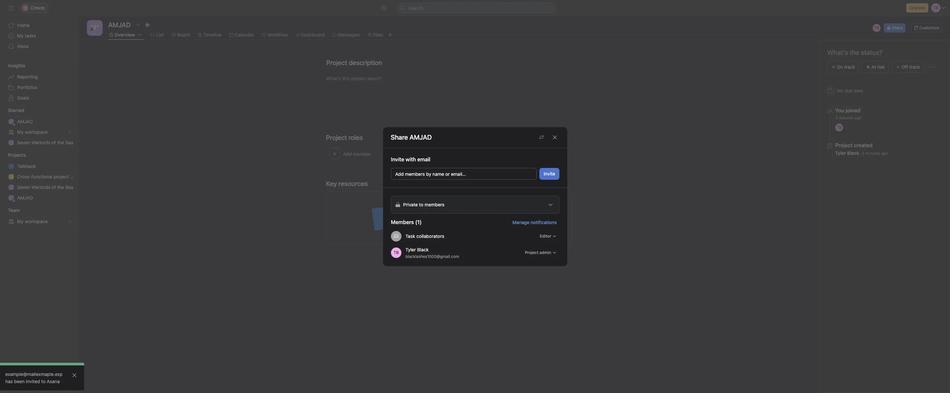 Task type: describe. For each thing, give the bounding box(es) containing it.
you joined button
[[836, 107, 862, 114]]

invite with email
[[391, 157, 430, 163]]

around
[[457, 203, 472, 209]]

reporting link
[[4, 72, 75, 82]]

team
[[8, 208, 20, 213]]

upgrade button
[[907, 3, 929, 13]]

shared
[[477, 203, 492, 209]]

tyler inside tyler black blacklashes1000@gmail.com
[[406, 247, 416, 253]]

with
[[507, 203, 515, 209]]

sea for my workspace
[[65, 140, 73, 146]]

manage notifications
[[513, 220, 557, 225]]

insights
[[8, 63, 25, 68]]

my tasks
[[17, 33, 36, 39]]

you
[[836, 108, 845, 114]]

project inside align your team around a shared vision with a project brief and supporting resources.
[[423, 211, 438, 216]]

share amjad dialog
[[383, 127, 568, 267]]

list
[[156, 32, 164, 38]]

ago inside project created tyler black 3 minutes ago
[[882, 151, 889, 156]]

off track
[[902, 64, 921, 70]]

upgrade
[[910, 5, 926, 10]]

private to members option group
[[391, 196, 560, 214]]

tasks
[[25, 33, 36, 39]]

timeline
[[203, 32, 222, 38]]

seven for cross-
[[17, 185, 30, 190]]

editor
[[540, 234, 551, 239]]

portfolios
[[17, 85, 37, 90]]

black inside project created tyler black 3 minutes ago
[[848, 150, 860, 156]]

calendar
[[235, 32, 254, 38]]

risk
[[878, 64, 885, 70]]

cross-functional project plan
[[17, 174, 79, 180]]

plan
[[70, 174, 79, 180]]

black inside tyler black blacklashes1000@gmail.com
[[417, 247, 429, 253]]

seven warlords of the sea link for functional
[[4, 182, 75, 193]]

name
[[433, 171, 444, 177]]

by
[[426, 171, 431, 177]]

what's
[[828, 49, 849, 56]]

of for workspace
[[52, 140, 56, 146]]

board link
[[172, 31, 190, 39]]

overview
[[115, 32, 135, 38]]

asana
[[47, 379, 60, 385]]

the for functional
[[57, 185, 64, 190]]

collaborators
[[416, 234, 444, 239]]

usersicon image
[[394, 234, 399, 239]]

1 a from the left
[[473, 203, 476, 209]]

tyler black link
[[836, 150, 860, 156]]

cross-functional project plan link
[[4, 172, 79, 182]]

you joined 3 minutes ago
[[836, 108, 862, 121]]

projects button
[[0, 152, 26, 159]]

share
[[893, 25, 903, 30]]

of for functional
[[52, 185, 56, 190]]

and
[[450, 211, 458, 216]]

calendar link
[[229, 31, 254, 39]]

joined
[[846, 108, 861, 114]]

task collaborators
[[406, 234, 444, 239]]

example@mailexmaple.exp has been invited to asana
[[5, 372, 63, 385]]

amjad for amjad link in the 'starred' 'element'
[[17, 119, 33, 124]]

tb button
[[872, 23, 882, 33]]

list link
[[151, 31, 164, 39]]

share button
[[884, 23, 906, 33]]

minutes inside the you joined 3 minutes ago
[[839, 116, 854, 121]]

key resources
[[326, 180, 368, 188]]

teams element
[[0, 205, 79, 229]]

amjad link inside 'starred' 'element'
[[4, 117, 75, 127]]

seven for my
[[17, 140, 30, 146]]

0 vertical spatial project
[[54, 174, 69, 180]]

Project description title text field
[[322, 56, 384, 70]]

messages link
[[333, 31, 360, 39]]

team
[[446, 203, 456, 209]]

email…
[[451, 171, 466, 177]]

reporting
[[17, 74, 38, 80]]

my inside teams element
[[17, 219, 24, 225]]

what's the status?
[[828, 49, 883, 56]]

talkback
[[17, 164, 36, 169]]

goals link
[[4, 93, 75, 103]]

invite for the right invite button
[[544, 171, 555, 177]]

off track button
[[892, 61, 925, 73]]

1 vertical spatial tb
[[837, 125, 842, 130]]

my for inbox
[[17, 33, 24, 39]]

supporting
[[459, 211, 482, 216]]

example@mailexmaple.exp
[[5, 372, 63, 378]]

amjad for amjad link in projects element
[[17, 195, 33, 201]]

seven warlords of the sea link for workspace
[[4, 138, 75, 148]]

hide sidebar image
[[9, 5, 14, 11]]

my workspace inside teams element
[[17, 219, 48, 225]]

tyler black blacklashes1000@gmail.com
[[406, 247, 459, 259]]

notifications
[[531, 220, 557, 225]]

private to members
[[403, 202, 445, 208]]

talkback link
[[4, 161, 75, 172]]

overview link
[[109, 31, 135, 39]]

amjad link inside projects element
[[4, 193, 75, 203]]

on track button
[[828, 61, 860, 73]]

1 vertical spatial invite button
[[6, 379, 35, 391]]

project roles
[[326, 134, 363, 142]]

align
[[423, 203, 434, 209]]

inbox
[[17, 43, 29, 49]]

insights button
[[0, 63, 25, 69]]

project
[[525, 250, 539, 255]]



Task type: vqa. For each thing, say whether or not it's contained in the screenshot.
tree grid containing Update
no



Task type: locate. For each thing, give the bounding box(es) containing it.
my workspace inside 'starred' 'element'
[[17, 129, 48, 135]]

of up talkback link
[[52, 140, 56, 146]]

1 vertical spatial workspace
[[25, 219, 48, 225]]

1 vertical spatial project
[[423, 211, 438, 216]]

1 vertical spatial warlords
[[31, 185, 50, 190]]

0 horizontal spatial project
[[54, 174, 69, 180]]

3 inside project created tyler black 3 minutes ago
[[862, 151, 865, 156]]

portfolios link
[[4, 82, 75, 93]]

align your team around a shared vision with a project brief and supporting resources.
[[423, 203, 519, 216]]

1 vertical spatial invite
[[544, 171, 555, 177]]

project left plan
[[54, 174, 69, 180]]

seven warlords of the sea link
[[4, 138, 75, 148], [4, 182, 75, 193]]

minutes down you joined button
[[839, 116, 854, 121]]

manage notifications button
[[513, 220, 560, 225]]

2 my workspace from the top
[[17, 219, 48, 225]]

warlords inside 'starred' 'element'
[[31, 140, 50, 146]]

warlords for workspace
[[31, 140, 50, 146]]

seven inside 'starred' 'element'
[[17, 140, 30, 146]]

1 vertical spatial 3
[[862, 151, 865, 156]]

amjad link down the goals link
[[4, 117, 75, 127]]

0 horizontal spatial ago
[[855, 116, 862, 121]]

invite for invite with email
[[391, 157, 404, 163]]

1 seven warlords of the sea link from the top
[[4, 138, 75, 148]]

seven warlords of the sea for workspace
[[17, 140, 73, 146]]

minutes inside project created tyler black 3 minutes ago
[[866, 151, 881, 156]]

1 vertical spatial my workspace link
[[4, 217, 75, 227]]

0 horizontal spatial tb
[[394, 250, 399, 255]]

workflow link
[[262, 31, 288, 39]]

at risk
[[872, 64, 885, 70]]

seven warlords of the sea for functional
[[17, 185, 73, 190]]

project created
[[836, 143, 873, 149]]

files
[[373, 32, 383, 38]]

tb left share button
[[875, 25, 880, 30]]

1 vertical spatial amjad link
[[4, 193, 75, 203]]

3 down you
[[836, 116, 838, 121]]

my down starred
[[17, 129, 24, 135]]

sea inside 'starred' 'element'
[[65, 140, 73, 146]]

task
[[406, 234, 415, 239]]

messages
[[338, 32, 360, 38]]

invite button down example@mailexmaple.exp on the bottom left
[[6, 379, 35, 391]]

project admin button
[[522, 248, 560, 258]]

1 horizontal spatial a
[[517, 203, 519, 209]]

2 amjad from the top
[[17, 195, 33, 201]]

0 vertical spatial black
[[848, 150, 860, 156]]

warlords inside projects element
[[31, 185, 50, 190]]

2 seven from the top
[[17, 185, 30, 190]]

ago
[[855, 116, 862, 121], [882, 151, 889, 156]]

the for workspace
[[57, 140, 64, 146]]

0 vertical spatial my workspace
[[17, 129, 48, 135]]

sea for cross-functional project plan
[[65, 185, 73, 190]]

0 horizontal spatial invite
[[18, 382, 30, 388]]

1 seven warlords of the sea from the top
[[17, 140, 73, 146]]

a right with
[[517, 203, 519, 209]]

board
[[177, 32, 190, 38]]

board image
[[91, 24, 99, 32]]

1 workspace from the top
[[25, 129, 48, 135]]

functional
[[31, 174, 53, 180]]

0 vertical spatial tyler
[[836, 150, 847, 156]]

blacklashes1000@gmail.com
[[406, 254, 459, 259]]

warlords up talkback link
[[31, 140, 50, 146]]

2 warlords from the top
[[31, 185, 50, 190]]

0 vertical spatial amjad
[[17, 119, 33, 124]]

2 workspace from the top
[[25, 219, 48, 225]]

1 vertical spatial ago
[[882, 151, 889, 156]]

0 vertical spatial ago
[[855, 116, 862, 121]]

track for off track
[[910, 64, 921, 70]]

my workspace link inside 'starred' 'element'
[[4, 127, 75, 138]]

1 horizontal spatial minutes
[[866, 151, 881, 156]]

1 vertical spatial black
[[417, 247, 429, 253]]

at
[[872, 64, 877, 70]]

projects
[[8, 152, 26, 158]]

1 horizontal spatial 3
[[862, 151, 865, 156]]

0 vertical spatial minutes
[[839, 116, 854, 121]]

0 vertical spatial my workspace link
[[4, 127, 75, 138]]

my tasks link
[[4, 31, 75, 41]]

inbox link
[[4, 41, 75, 52]]

1 track from the left
[[845, 64, 856, 70]]

of inside projects element
[[52, 185, 56, 190]]

the up talkback link
[[57, 140, 64, 146]]

project admin
[[525, 250, 551, 255]]

2 vertical spatial my
[[17, 219, 24, 225]]

track for on track
[[845, 64, 856, 70]]

0 vertical spatial invite
[[391, 157, 404, 163]]

amjad down starred
[[17, 119, 33, 124]]

ago inside the you joined 3 minutes ago
[[855, 116, 862, 121]]

my workspace down team
[[17, 219, 48, 225]]

tb down usersicon
[[394, 250, 399, 255]]

sea inside projects element
[[65, 185, 73, 190]]

0 vertical spatial tb
[[875, 25, 880, 30]]

2 the from the top
[[57, 185, 64, 190]]

my inside 'starred' 'element'
[[17, 129, 24, 135]]

share amjad
[[391, 134, 432, 141]]

1 vertical spatial the
[[57, 185, 64, 190]]

my
[[17, 33, 24, 39], [17, 129, 24, 135], [17, 219, 24, 225]]

1 horizontal spatial project
[[423, 211, 438, 216]]

1 my from the top
[[17, 33, 24, 39]]

my workspace link inside teams element
[[4, 217, 75, 227]]

tyler down the project created
[[836, 150, 847, 156]]

amjad up team
[[17, 195, 33, 201]]

1 vertical spatial tyler
[[406, 247, 416, 253]]

my workspace link down starred
[[4, 127, 75, 138]]

2 amjad link from the top
[[4, 193, 75, 203]]

invite button
[[540, 168, 560, 180], [6, 379, 35, 391]]

seven up projects
[[17, 140, 30, 146]]

off
[[902, 64, 909, 70]]

1 my workspace link from the top
[[4, 127, 75, 138]]

1 vertical spatial of
[[52, 185, 56, 190]]

admin
[[540, 250, 551, 255]]

warlords down cross-functional project plan link
[[31, 185, 50, 190]]

my workspace link down team
[[4, 217, 75, 227]]

tb
[[875, 25, 880, 30], [837, 125, 842, 130], [394, 250, 399, 255]]

1 vertical spatial minutes
[[866, 151, 881, 156]]

home link
[[4, 20, 75, 31]]

seven warlords of the sea inside 'starred' 'element'
[[17, 140, 73, 146]]

black up blacklashes1000@gmail.com
[[417, 247, 429, 253]]

my workspace
[[17, 129, 48, 135], [17, 219, 48, 225]]

0 horizontal spatial a
[[473, 203, 476, 209]]

remove from starred image
[[145, 22, 150, 27]]

timeline link
[[198, 31, 222, 39]]

1 horizontal spatial invite button
[[540, 168, 560, 180]]

brief
[[439, 211, 449, 216]]

0 horizontal spatial black
[[417, 247, 429, 253]]

project permissions image
[[539, 135, 544, 140]]

my workspace down starred
[[17, 129, 48, 135]]

2 sea from the top
[[65, 185, 73, 190]]

0 vertical spatial amjad link
[[4, 117, 75, 127]]

seven down cross- on the top left of the page
[[17, 185, 30, 190]]

seven warlords of the sea inside projects element
[[17, 185, 73, 190]]

minutes down the project created
[[866, 151, 881, 156]]

to
[[41, 379, 46, 385]]

the status?
[[850, 49, 883, 56]]

2 horizontal spatial invite
[[544, 171, 555, 177]]

0 vertical spatial invite button
[[540, 168, 560, 180]]

project created tyler black 3 minutes ago
[[836, 143, 889, 156]]

invite up 'add'
[[391, 157, 404, 163]]

invite up project privacy dialog image
[[544, 171, 555, 177]]

a up the supporting
[[473, 203, 476, 209]]

2 vertical spatial tb
[[394, 250, 399, 255]]

my left tasks
[[17, 33, 24, 39]]

project down the align
[[423, 211, 438, 216]]

0 vertical spatial workspace
[[25, 129, 48, 135]]

2 a from the left
[[517, 203, 519, 209]]

1 vertical spatial amjad
[[17, 195, 33, 201]]

amjad link up teams element
[[4, 193, 75, 203]]

goals
[[17, 95, 29, 101]]

close this dialog image
[[552, 135, 558, 140]]

of inside 'starred' 'element'
[[52, 140, 56, 146]]

the inside projects element
[[57, 185, 64, 190]]

close image
[[72, 373, 77, 379]]

at risk button
[[862, 61, 890, 73]]

resources.
[[484, 211, 506, 216]]

1 vertical spatial seven warlords of the sea link
[[4, 182, 75, 193]]

invite down example@mailexmaple.exp on the bottom left
[[18, 382, 30, 388]]

amjad inside projects element
[[17, 195, 33, 201]]

seven warlords of the sea
[[17, 140, 73, 146], [17, 185, 73, 190]]

seven warlords of the sea link up talkback link
[[4, 138, 75, 148]]

1 horizontal spatial tyler
[[836, 150, 847, 156]]

members
[[405, 171, 425, 177]]

the down cross-functional project plan
[[57, 185, 64, 190]]

amjad inside 'starred' 'element'
[[17, 119, 33, 124]]

0 vertical spatial 3
[[836, 116, 838, 121]]

projects element
[[0, 149, 79, 205]]

0 vertical spatial seven warlords of the sea link
[[4, 138, 75, 148]]

0 vertical spatial warlords
[[31, 140, 50, 146]]

the inside 'starred' 'element'
[[57, 140, 64, 146]]

invited
[[26, 379, 40, 385]]

your
[[435, 203, 444, 209]]

warlords for functional
[[31, 185, 50, 190]]

seven warlords of the sea link down functional
[[4, 182, 75, 193]]

been
[[14, 379, 25, 385]]

1 amjad from the top
[[17, 119, 33, 124]]

0 horizontal spatial invite button
[[6, 379, 35, 391]]

or
[[445, 171, 450, 177]]

2 my workspace link from the top
[[4, 217, 75, 227]]

1 vertical spatial my
[[17, 129, 24, 135]]

of
[[52, 140, 56, 146], [52, 185, 56, 190]]

workspace inside teams element
[[25, 219, 48, 225]]

1 horizontal spatial track
[[910, 64, 921, 70]]

2 my from the top
[[17, 129, 24, 135]]

on
[[837, 64, 844, 70]]

1 warlords from the top
[[31, 140, 50, 146]]

tb inside the share amjad dialog
[[394, 250, 399, 255]]

1 vertical spatial my workspace
[[17, 219, 48, 225]]

seven inside projects element
[[17, 185, 30, 190]]

insights element
[[0, 60, 79, 105]]

minutes
[[839, 116, 854, 121], [866, 151, 881, 156]]

1 seven from the top
[[17, 140, 30, 146]]

starred button
[[0, 107, 24, 114]]

has
[[5, 379, 13, 385]]

tyler down task on the bottom of the page
[[406, 247, 416, 253]]

None text field
[[107, 19, 132, 31]]

1 horizontal spatial invite
[[391, 157, 404, 163]]

my for seven warlords of the sea
[[17, 129, 24, 135]]

track right on
[[845, 64, 856, 70]]

2 horizontal spatial tb
[[875, 25, 880, 30]]

editor button
[[537, 232, 560, 241]]

my workspace link
[[4, 127, 75, 138], [4, 217, 75, 227]]

my down team
[[17, 219, 24, 225]]

1 my workspace from the top
[[17, 129, 48, 135]]

1 the from the top
[[57, 140, 64, 146]]

dashboard
[[301, 32, 325, 38]]

tb inside button
[[875, 25, 880, 30]]

3 down the project created
[[862, 151, 865, 156]]

0 vertical spatial seven warlords of the sea
[[17, 140, 73, 146]]

seven warlords of the sea down cross-functional project plan
[[17, 185, 73, 190]]

1 horizontal spatial black
[[848, 150, 860, 156]]

add members by name or email…
[[395, 171, 466, 177]]

2 vertical spatial invite
[[18, 382, 30, 388]]

warlords
[[31, 140, 50, 146], [31, 185, 50, 190]]

seven warlords of the sea up talkback link
[[17, 140, 73, 146]]

tyler inside project created tyler black 3 minutes ago
[[836, 150, 847, 156]]

team button
[[0, 207, 20, 214]]

global element
[[0, 16, 79, 56]]

2 seven warlords of the sea link from the top
[[4, 182, 75, 193]]

0 horizontal spatial 3
[[836, 116, 838, 121]]

2 seven warlords of the sea from the top
[[17, 185, 73, 190]]

starred element
[[0, 105, 79, 149]]

of down cross-functional project plan
[[52, 185, 56, 190]]

2 track from the left
[[910, 64, 921, 70]]

2 of from the top
[[52, 185, 56, 190]]

3 my from the top
[[17, 219, 24, 225]]

tb down the you joined 3 minutes ago
[[837, 125, 842, 130]]

0 horizontal spatial minutes
[[839, 116, 854, 121]]

0 vertical spatial sea
[[65, 140, 73, 146]]

0 vertical spatial my
[[17, 33, 24, 39]]

black down the project created
[[848, 150, 860, 156]]

0 vertical spatial seven
[[17, 140, 30, 146]]

1 sea from the top
[[65, 140, 73, 146]]

1 amjad link from the top
[[4, 117, 75, 127]]

add members by name or email… button
[[391, 168, 537, 180]]

my inside my tasks link
[[17, 33, 24, 39]]

cross-
[[17, 174, 31, 180]]

0 vertical spatial the
[[57, 140, 64, 146]]

1 vertical spatial seven warlords of the sea
[[17, 185, 73, 190]]

with email
[[406, 157, 430, 163]]

invite button up project privacy dialog image
[[540, 168, 560, 180]]

1 vertical spatial seven
[[17, 185, 30, 190]]

home
[[17, 22, 30, 28]]

0 horizontal spatial track
[[845, 64, 856, 70]]

workspace inside 'starred' 'element'
[[25, 129, 48, 135]]

track
[[845, 64, 856, 70], [910, 64, 921, 70]]

members (1)
[[391, 219, 422, 225]]

1 of from the top
[[52, 140, 56, 146]]

1 vertical spatial sea
[[65, 185, 73, 190]]

add
[[395, 171, 404, 177]]

0 horizontal spatial tyler
[[406, 247, 416, 253]]

track right off in the top of the page
[[910, 64, 921, 70]]

private
[[403, 202, 418, 208]]

1 horizontal spatial tb
[[837, 125, 842, 130]]

workspace
[[25, 129, 48, 135], [25, 219, 48, 225]]

on track
[[837, 64, 856, 70]]

workflow
[[268, 32, 288, 38]]

3 inside the you joined 3 minutes ago
[[836, 116, 838, 121]]

0 vertical spatial of
[[52, 140, 56, 146]]

project privacy dialog image
[[548, 202, 553, 208]]

1 horizontal spatial ago
[[882, 151, 889, 156]]



